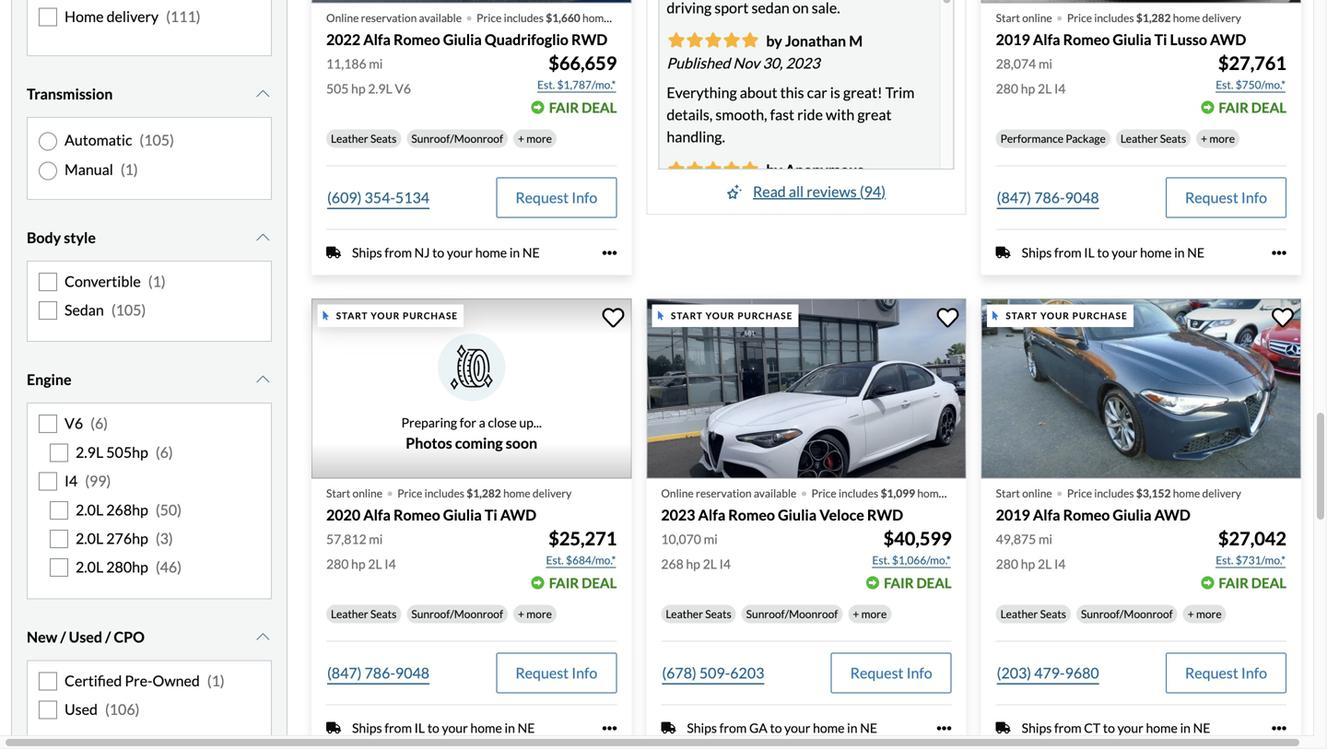 Task type: vqa. For each thing, say whether or not it's contained in the screenshot.
Used McLaren
no



Task type: describe. For each thing, give the bounding box(es) containing it.
$66,659
[[549, 52, 617, 74]]

280 for $27,042
[[996, 556, 1018, 572]]

rwd inside online reservation available · price includes $1,099 home delivery 2023 alfa romeo giulia veloce rwd
[[867, 506, 903, 524]]

fair deal for $25,271
[[549, 575, 617, 591]]

+ more for $27,761
[[1201, 132, 1235, 145]]

ga
[[749, 720, 768, 736]]

+ for $27,042
[[1188, 608, 1194, 621]]

i4 for $40,599
[[719, 556, 731, 572]]

28,074
[[996, 56, 1036, 71]]

(847) 786-9048 button for $27,761
[[996, 177, 1100, 218]]

2.0l 268hp (50)
[[76, 501, 182, 519]]

request info button for $27,042
[[1166, 653, 1287, 694]]

reservation for online reservation available · price includes $1,099 home delivery 2023 alfa romeo giulia veloce rwd
[[696, 487, 752, 500]]

hp for $27,761
[[1021, 81, 1035, 96]]

this
[[780, 83, 804, 101]]

online for online reservation available
[[326, 11, 359, 24]]

ne for $27,761
[[1187, 245, 1205, 260]]

alfa down online reservation available
[[363, 30, 391, 48]]

1 vertical spatial 2.9l
[[76, 443, 103, 461]]

nov
[[733, 54, 760, 72]]

11,186 mi 505 hp 2.9l v6
[[326, 56, 411, 96]]

style
[[64, 228, 96, 246]]

convertible
[[65, 272, 141, 290]]

romeo inside start online · price includes $1,282 home delivery 2020 alfa romeo giulia ti awd
[[394, 506, 440, 524]]

$1,066/mo.*
[[892, 554, 951, 567]]

to for $66,659
[[432, 245, 444, 260]]

v6 (6)
[[65, 414, 108, 432]]

hp for $66,659
[[351, 81, 366, 96]]

reviews
[[807, 182, 857, 200]]

all
[[789, 182, 804, 200]]

ellipsis h image for ·
[[937, 721, 952, 736]]

request info button for $40,599
[[831, 653, 952, 694]]

more for $25,271
[[527, 608, 552, 621]]

seats for $66,659
[[370, 132, 397, 145]]

engine button
[[27, 357, 272, 403]]

in for $27,761
[[1174, 245, 1185, 260]]

deal for $27,761
[[1251, 99, 1287, 116]]

purchase for $40,599
[[738, 310, 793, 321]]

sedan (105)
[[65, 301, 146, 319]]

(203) 479-9680 button
[[996, 653, 1100, 694]]

convertible (1)
[[65, 272, 166, 290]]

0 vertical spatial $1,282
[[1136, 11, 1171, 24]]

to for $25,271
[[427, 720, 439, 736]]

leather for $27,042
[[1001, 608, 1038, 621]]

ships from ct to your home in ne
[[1022, 720, 1210, 736]]

1 vertical spatial (6)
[[156, 443, 173, 461]]

(609)
[[327, 189, 362, 206]]

94
[[864, 182, 881, 200]]

online for $25,271
[[353, 487, 382, 500]]

new
[[27, 628, 57, 646]]

leather right package
[[1121, 132, 1158, 145]]

2.0l 280hp (46)
[[76, 558, 182, 576]]

transmission
[[27, 85, 113, 103]]

in for $66,659
[[510, 245, 520, 260]]

from for $40,599
[[719, 720, 747, 736]]

used (106)
[[65, 700, 140, 718]]

smooth,
[[716, 105, 767, 123]]

info for $66,659
[[572, 189, 598, 206]]

2.9l inside '11,186 mi 505 hp 2.9l v6'
[[368, 81, 392, 96]]

alfa inside start online · price includes $1,282 home delivery 2020 alfa romeo giulia ti awd
[[363, 506, 391, 524]]

from for $25,271
[[385, 720, 412, 736]]

home inside start online · price includes $3,152 home delivery 2019 alfa romeo giulia awd
[[1173, 487, 1200, 500]]

seats for $25,271
[[370, 608, 397, 621]]

(106)
[[105, 700, 140, 718]]

2 / from the left
[[105, 628, 111, 646]]

more for $27,042
[[1196, 608, 1222, 621]]

performance
[[1001, 132, 1064, 145]]

11,186
[[326, 56, 366, 71]]

in for $40,599
[[847, 720, 858, 736]]

$1,660
[[546, 11, 580, 24]]

read all  reviews ( 94 )
[[753, 182, 886, 200]]

chevron down image
[[254, 630, 272, 645]]

automatic (105)
[[65, 131, 174, 149]]

0 horizontal spatial (6)
[[90, 414, 108, 432]]

ti inside start online · price includes $1,282 home delivery 2020 alfa romeo giulia ti awd
[[485, 506, 497, 524]]

ships from il to your home in ne for $27,761
[[1022, 245, 1205, 260]]

2 horizontal spatial awd
[[1210, 30, 1246, 48]]

57,812 mi 280 hp 2l i4
[[326, 532, 396, 572]]

online for online reservation available · price includes $1,099 home delivery 2023 alfa romeo giulia veloce rwd
[[661, 487, 694, 500]]

great!
[[843, 83, 882, 101]]

everything
[[667, 83, 737, 101]]

fast
[[770, 105, 794, 123]]

ellipsis h image for $25,271
[[602, 721, 617, 736]]

start inside start online · price includes $3,152 home delivery 2019 alfa romeo giulia awd
[[996, 487, 1020, 500]]

fair for $27,761
[[1219, 99, 1249, 116]]

romeo down alfa white 2019 alfa romeo giulia ti lusso awd sedan all-wheel drive 8-speed automatic image
[[1063, 30, 1110, 48]]

2022
[[326, 30, 360, 48]]

ships for $40,599
[[687, 720, 717, 736]]

2l for $40,599
[[703, 556, 717, 572]]

reservation for online reservation available
[[361, 11, 417, 24]]

from for $66,659
[[385, 245, 412, 260]]

romeo down online reservation available
[[394, 30, 440, 48]]

fair deal for $27,042
[[1219, 575, 1287, 591]]

delivery inside start online · price includes $1,282 home delivery 2020 alfa romeo giulia ti awd
[[533, 487, 572, 500]]

(111)
[[166, 7, 201, 25]]

alfa inside start online · price includes $3,152 home delivery 2019 alfa romeo giulia awd
[[1033, 506, 1060, 524]]

+ more for $27,042
[[1188, 608, 1222, 621]]

includes inside online reservation available · price includes $1,099 home delivery 2023 alfa romeo giulia veloce rwd
[[839, 487, 879, 500]]

request info for $25,271
[[516, 664, 598, 682]]

est. $1,066/mo.* button
[[871, 551, 952, 570]]

est. $731/mo.* button
[[1215, 551, 1287, 570]]

10,070 mi 268 hp 2l i4
[[661, 532, 731, 572]]

fair deal for $40,599
[[884, 575, 952, 591]]

49,875
[[996, 532, 1036, 547]]

includes inside start online · price includes $3,152 home delivery 2019 alfa romeo giulia awd
[[1094, 487, 1134, 500]]

354-
[[365, 189, 395, 206]]

est. $750/mo.* button
[[1215, 76, 1287, 94]]

505hp
[[106, 443, 148, 461]]

certified pre-owned (1)
[[65, 672, 225, 690]]

2.0l 276hp (3)
[[76, 529, 173, 547]]

5134
[[395, 189, 430, 206]]

v6 inside '11,186 mi 505 hp 2.9l v6'
[[395, 81, 411, 96]]

start your purchase for $25,271
[[336, 310, 458, 321]]

+ for $27,761
[[1201, 132, 1207, 145]]

delivery inside start online · price includes $3,152 home delivery 2019 alfa romeo giulia awd
[[1202, 487, 1241, 500]]

to for $40,599
[[770, 720, 782, 736]]

(847) for $27,761
[[997, 189, 1031, 206]]

vehicle photo unavailable image
[[312, 299, 632, 479]]

start online · price includes $1,282 home delivery 2020 alfa romeo giulia ti awd
[[326, 475, 572, 524]]

786- for $27,761
[[1034, 189, 1065, 206]]

more for $40,599
[[861, 608, 887, 621]]

505
[[326, 81, 349, 96]]

about
[[740, 83, 777, 101]]

ne for $27,042
[[1193, 720, 1210, 736]]

hp for $25,271
[[351, 556, 366, 572]]

by jonathan m published nov 30, 2023
[[667, 32, 863, 72]]

start your purchase for $27,042
[[1006, 310, 1128, 321]]

delivery inside online reservation available · price includes $1,099 home delivery 2023 alfa romeo giulia veloce rwd
[[947, 487, 986, 500]]

i4 for $25,271
[[385, 556, 396, 572]]

2023 inside by jonathan m published nov 30, 2023
[[786, 54, 820, 72]]

leather seats for $25,271
[[331, 608, 397, 621]]

mouse pointer image for $40,599
[[658, 311, 664, 320]]

ships for $66,659
[[352, 245, 382, 260]]

ride
[[797, 105, 823, 123]]

(678)
[[662, 664, 697, 682]]

28,074 mi 280 hp 2l i4
[[996, 56, 1066, 96]]

(105) for sedan (105)
[[111, 301, 146, 319]]

sedan
[[65, 301, 104, 319]]

home
[[65, 7, 104, 25]]

quadrifoglio
[[485, 30, 569, 48]]

online up 28,074
[[1022, 11, 1052, 24]]

sunroof/moonroof for $66,659
[[411, 132, 503, 145]]

fair for $27,042
[[1219, 575, 1249, 591]]

by anonymous
[[766, 161, 864, 179]]

(203) 479-9680
[[997, 664, 1099, 682]]

(847) for $25,271
[[327, 664, 362, 682]]

$731/mo.*
[[1236, 554, 1286, 567]]

$25,271 est. $684/mo.*
[[546, 528, 617, 567]]

is
[[830, 83, 840, 101]]

request info button for $25,271
[[496, 653, 617, 694]]

est. $684/mo.* button
[[545, 551, 617, 570]]

2 vertical spatial (1)
[[207, 672, 225, 690]]

(203)
[[997, 664, 1031, 682]]

+ for $66,659
[[518, 132, 524, 145]]

9048 for $27,761
[[1065, 189, 1099, 206]]

(3)
[[156, 529, 173, 547]]

in for $25,271
[[505, 720, 515, 736]]

sunroof/moonroof for $25,271
[[411, 608, 503, 621]]

engine
[[27, 371, 71, 389]]

nj
[[414, 245, 430, 260]]

0 vertical spatial rwd
[[571, 30, 608, 48]]

chevron down image inside engine dropdown button
[[254, 373, 272, 387]]

i4 left (99)
[[65, 472, 78, 490]]

car
[[807, 83, 827, 101]]

delivery up $66,659
[[612, 11, 651, 24]]

new / used / cpo button
[[27, 614, 272, 660]]

$40,599 est. $1,066/mo.*
[[872, 528, 952, 567]]

start your purchase for $40,599
[[671, 310, 793, 321]]

seats for $40,599
[[705, 608, 731, 621]]

mouse pointer image for $25,271
[[323, 311, 329, 320]]

2 horizontal spatial truck image
[[996, 245, 1011, 260]]

price includes $1,282 home delivery
[[1067, 11, 1241, 24]]

2.9l 505hp (6)
[[76, 443, 173, 461]]

automatic
[[65, 131, 132, 149]]

268
[[661, 556, 684, 572]]

$750/mo.*
[[1236, 78, 1286, 91]]

with
[[826, 105, 855, 123]]

(
[[860, 182, 864, 200]]

deal for $66,659
[[582, 99, 617, 116]]

(99)
[[85, 472, 111, 490]]

+ more for $25,271
[[518, 608, 552, 621]]

mi for $25,271
[[369, 532, 383, 547]]

30,
[[763, 54, 783, 72]]



Task type: locate. For each thing, give the bounding box(es) containing it.
1 horizontal spatial ·
[[800, 475, 808, 508]]

0 horizontal spatial $1,282
[[467, 487, 501, 500]]

misano blue metallic 2019 alfa romeo giulia awd sedan all-wheel drive automatic image
[[981, 299, 1301, 479]]

0 vertical spatial v6
[[395, 81, 411, 96]]

+ for $40,599
[[853, 608, 859, 621]]

v6 right 505
[[395, 81, 411, 96]]

est. for $27,042
[[1216, 554, 1234, 567]]

mi for $27,761
[[1039, 56, 1053, 71]]

· for $25,271
[[386, 475, 394, 508]]

2 vertical spatial chevron down image
[[254, 373, 272, 387]]

certified
[[65, 672, 122, 690]]

1 horizontal spatial 2023
[[786, 54, 820, 72]]

reservation inside online reservation available · price includes $1,099 home delivery 2023 alfa romeo giulia veloce rwd
[[696, 487, 752, 500]]

1 horizontal spatial ships from il to your home in ne
[[1022, 245, 1205, 260]]

0 vertical spatial 786-
[[1034, 189, 1065, 206]]

details,
[[667, 105, 713, 123]]

deal down $684/mo.*
[[582, 575, 617, 591]]

(847) 786-9048 button for $25,271
[[326, 653, 430, 694]]

1 horizontal spatial v6
[[395, 81, 411, 96]]

1 horizontal spatial ti
[[1154, 30, 1167, 48]]

mi for $27,042
[[1039, 532, 1053, 547]]

0 horizontal spatial 2.9l
[[76, 443, 103, 461]]

1 horizontal spatial reservation
[[696, 487, 752, 500]]

0 vertical spatial chevron down image
[[254, 86, 272, 101]]

alfa white 2023 alfa romeo giulia veloce rwd sedan rear-wheel drive 8-speed automatic image
[[646, 299, 967, 479]]

rwd up $66,659
[[571, 30, 608, 48]]

est. $1,787/mo.* button
[[536, 76, 617, 94]]

from
[[385, 245, 412, 260], [1054, 245, 1082, 260], [385, 720, 412, 736], [719, 720, 747, 736], [1054, 720, 1082, 736]]

2 mouse pointer image from the left
[[658, 311, 664, 320]]

0 vertical spatial available
[[419, 11, 462, 24]]

3 purchase from the left
[[1072, 310, 1128, 321]]

1 horizontal spatial rwd
[[867, 506, 903, 524]]

2023
[[786, 54, 820, 72], [661, 506, 695, 524]]

ellipsis h image
[[1272, 245, 1287, 260], [937, 721, 952, 736], [1272, 721, 1287, 736]]

2.0l for 2.0l 280hp (46)
[[76, 558, 103, 576]]

to for $27,761
[[1097, 245, 1109, 260]]

· inside start online · price includes $1,282 home delivery 2020 alfa romeo giulia ti awd
[[386, 475, 394, 508]]

$3,152
[[1136, 487, 1171, 500]]

280 down 49,875
[[996, 556, 1018, 572]]

est.
[[537, 78, 555, 91], [1216, 78, 1234, 91], [546, 554, 564, 567], [872, 554, 890, 567], [1216, 554, 1234, 567]]

$27,761
[[1218, 52, 1287, 74]]

rwd down the $1,099
[[867, 506, 903, 524]]

2 · from the left
[[800, 475, 808, 508]]

2019 up 49,875
[[996, 506, 1030, 524]]

hp for $27,042
[[1021, 556, 1035, 572]]

giulia inside start online · price includes $3,152 home delivery 2019 alfa romeo giulia awd
[[1113, 506, 1152, 524]]

more for $27,761
[[1210, 132, 1235, 145]]

price inside start online · price includes $3,152 home delivery 2019 alfa romeo giulia awd
[[1067, 487, 1092, 500]]

ships for $27,042
[[1022, 720, 1052, 736]]

ships from nj to your home in ne
[[352, 245, 540, 260]]

1 2019 from the top
[[996, 30, 1030, 48]]

1 horizontal spatial (847) 786-9048 button
[[996, 177, 1100, 218]]

more down the est. $750/mo.* 'button' on the right of page
[[1210, 132, 1235, 145]]

fair down est. $731/mo.* button
[[1219, 575, 1249, 591]]

hp right 505
[[351, 81, 366, 96]]

0 horizontal spatial ti
[[485, 506, 497, 524]]

from for $27,042
[[1054, 720, 1082, 736]]

veloce
[[820, 506, 864, 524]]

i4
[[1054, 81, 1066, 96], [65, 472, 78, 490], [385, 556, 396, 572], [719, 556, 731, 572], [1054, 556, 1066, 572]]

ellipsis h image for price
[[1272, 721, 1287, 736]]

2l for $25,271
[[368, 556, 382, 572]]

hp inside 10,070 mi 268 hp 2l i4
[[686, 556, 700, 572]]

alfa down start online
[[1033, 30, 1060, 48]]

truck image for available
[[661, 721, 676, 736]]

v6 down engine
[[65, 414, 83, 432]]

0 vertical spatial ti
[[1154, 30, 1167, 48]]

1 · from the left
[[386, 475, 394, 508]]

ships from ga to your home in ne
[[687, 720, 877, 736]]

fair deal down the est. $750/mo.* 'button' on the right of page
[[1219, 99, 1287, 116]]

280 inside "57,812 mi 280 hp 2l i4"
[[326, 556, 349, 572]]

fair deal down est. $731/mo.* button
[[1219, 575, 1287, 591]]

1 horizontal spatial 2.9l
[[368, 81, 392, 96]]

1 vertical spatial 9048
[[395, 664, 430, 682]]

0 horizontal spatial available
[[419, 11, 462, 24]]

0 horizontal spatial /
[[60, 628, 66, 646]]

0 horizontal spatial rwd
[[571, 30, 608, 48]]

2020
[[326, 506, 360, 524]]

2l inside "57,812 mi 280 hp 2l i4"
[[368, 556, 382, 572]]

· inside start online · price includes $3,152 home delivery 2019 alfa romeo giulia awd
[[1056, 475, 1063, 508]]

1 vertical spatial v6
[[65, 414, 83, 432]]

owned
[[153, 672, 200, 690]]

(1) for convertible (1)
[[148, 272, 166, 290]]

0 vertical spatial by
[[766, 32, 782, 50]]

2.9l right 505
[[368, 81, 392, 96]]

(6) right 505hp
[[156, 443, 173, 461]]

fair deal for $27,761
[[1219, 99, 1287, 116]]

(847) 786-9048 for $25,271
[[327, 664, 430, 682]]

0 horizontal spatial v6
[[65, 414, 83, 432]]

leather for $25,271
[[331, 608, 368, 621]]

from for $27,761
[[1054, 245, 1082, 260]]

49,875 mi 280 hp 2l i4
[[996, 532, 1066, 572]]

2019
[[996, 30, 1030, 48], [996, 506, 1030, 524]]

2 horizontal spatial start your purchase
[[1006, 310, 1128, 321]]

0 vertical spatial used
[[69, 628, 102, 646]]

1 vertical spatial ellipsis h image
[[602, 721, 617, 736]]

2 chevron down image from the top
[[254, 230, 272, 245]]

1 vertical spatial rwd
[[867, 506, 903, 524]]

used right new at the bottom
[[69, 628, 102, 646]]

1 start your purchase from the left
[[336, 310, 458, 321]]

more down est. $1,787/mo.* button
[[527, 132, 552, 145]]

0 horizontal spatial purchase
[[403, 310, 458, 321]]

hp inside 28,074 mi 280 hp 2l i4
[[1021, 81, 1035, 96]]

hp
[[351, 81, 366, 96], [1021, 81, 1035, 96], [351, 556, 366, 572], [686, 556, 700, 572], [1021, 556, 1035, 572]]

+ more for $40,599
[[853, 608, 887, 621]]

280 inside 49,875 mi 280 hp 2l i4
[[996, 556, 1018, 572]]

leather seats down 268
[[666, 608, 731, 621]]

0 vertical spatial 2.9l
[[368, 81, 392, 96]]

0 vertical spatial online
[[326, 11, 359, 24]]

more down est. $1,066/mo.* button
[[861, 608, 887, 621]]

est. inside $40,599 est. $1,066/mo.*
[[872, 554, 890, 567]]

in for $27,042
[[1180, 720, 1191, 736]]

1 horizontal spatial 786-
[[1034, 189, 1065, 206]]

0 vertical spatial (847) 786-9048 button
[[996, 177, 1100, 218]]

0 vertical spatial il
[[1084, 245, 1095, 260]]

0 horizontal spatial start your purchase
[[336, 310, 458, 321]]

est. inside $66,659 est. $1,787/mo.*
[[537, 78, 555, 91]]

deal for $27,042
[[1251, 575, 1287, 591]]

0 horizontal spatial ships from il to your home in ne
[[352, 720, 535, 736]]

by up the read
[[766, 161, 782, 179]]

published
[[667, 54, 730, 72]]

info for $27,042
[[1241, 664, 1267, 682]]

280 for $25,271
[[326, 556, 349, 572]]

chevron down image inside "body style" dropdown button
[[254, 230, 272, 245]]

price
[[477, 11, 502, 24], [1067, 11, 1092, 24], [397, 487, 422, 500], [812, 487, 837, 500], [1067, 487, 1092, 500]]

280 for $27,761
[[996, 81, 1018, 96]]

your
[[447, 245, 473, 260], [1112, 245, 1138, 260], [371, 310, 400, 321], [706, 310, 735, 321], [1041, 310, 1070, 321], [442, 720, 468, 736], [784, 720, 810, 736], [1118, 720, 1144, 736]]

2l inside 10,070 mi 268 hp 2l i4
[[703, 556, 717, 572]]

est. inside $27,761 est. $750/mo.*
[[1216, 78, 1234, 91]]

(847)
[[997, 189, 1031, 206], [327, 664, 362, 682]]

1 horizontal spatial truck image
[[661, 721, 676, 736]]

1 vertical spatial truck image
[[996, 721, 1011, 736]]

786-
[[1034, 189, 1065, 206], [365, 664, 395, 682]]

est. down the $27,761
[[1216, 78, 1234, 91]]

online up 2022
[[326, 11, 359, 24]]

1 horizontal spatial 9048
[[1065, 189, 1099, 206]]

$27,761 est. $750/mo.*
[[1216, 52, 1287, 91]]

3 2.0l from the top
[[76, 558, 103, 576]]

fair deal down $1,787/mo.*
[[549, 99, 617, 116]]

57,812
[[326, 532, 366, 547]]

0 horizontal spatial ·
[[386, 475, 394, 508]]

0 horizontal spatial reservation
[[361, 11, 417, 24]]

i4 inside "57,812 mi 280 hp 2l i4"
[[385, 556, 396, 572]]

est. for $27,761
[[1216, 78, 1234, 91]]

i4 down start online · price includes $3,152 home delivery 2019 alfa romeo giulia awd at the right
[[1054, 556, 1066, 572]]

purchase for $25,271
[[403, 310, 458, 321]]

$66,659 est. $1,787/mo.*
[[537, 52, 617, 91]]

1 vertical spatial (847) 786-9048 button
[[326, 653, 430, 694]]

2.0l for 2.0l 268hp (50)
[[76, 501, 103, 519]]

hp down 57,812
[[351, 556, 366, 572]]

online up 49,875
[[1022, 487, 1052, 500]]

includes inside start online · price includes $1,282 home delivery 2020 alfa romeo giulia ti awd
[[425, 487, 464, 500]]

0 horizontal spatial mouse pointer image
[[323, 311, 329, 320]]

1 vertical spatial (1)
[[148, 272, 166, 290]]

price inside online reservation available · price includes $1,099 home delivery 2023 alfa romeo giulia veloce rwd
[[812, 487, 837, 500]]

fair deal down $1,066/mo.*
[[884, 575, 952, 591]]

purchase for $27,042
[[1072, 310, 1128, 321]]

cpo
[[114, 628, 145, 646]]

start inside start online · price includes $1,282 home delivery 2020 alfa romeo giulia ti awd
[[326, 487, 350, 500]]

1 purchase from the left
[[403, 310, 458, 321]]

$684/mo.*
[[566, 554, 616, 567]]

0 horizontal spatial truck image
[[326, 245, 341, 260]]

home inside start online · price includes $1,282 home delivery 2020 alfa romeo giulia ti awd
[[503, 487, 530, 500]]

online inside start online · price includes $3,152 home delivery 2019 alfa romeo giulia awd
[[1022, 487, 1052, 500]]

+ more for $66,659
[[518, 132, 552, 145]]

1 horizontal spatial available
[[754, 487, 797, 500]]

2 by from the top
[[766, 161, 782, 179]]

+
[[518, 132, 524, 145], [1201, 132, 1207, 145], [518, 608, 524, 621], [853, 608, 859, 621], [1188, 608, 1194, 621]]

leather seats right package
[[1121, 132, 1186, 145]]

280hp
[[106, 558, 148, 576]]

2 vertical spatial 2.0l
[[76, 558, 103, 576]]

6203
[[730, 664, 764, 682]]

mi right 10,070
[[704, 532, 718, 547]]

2l for $27,761
[[1038, 81, 1052, 96]]

0 horizontal spatial awd
[[500, 506, 536, 524]]

more
[[527, 132, 552, 145], [1210, 132, 1235, 145], [527, 608, 552, 621], [861, 608, 887, 621], [1196, 608, 1222, 621]]

i4 inside 10,070 mi 268 hp 2l i4
[[719, 556, 731, 572]]

3 start your purchase from the left
[[1006, 310, 1128, 321]]

awd inside start online · price includes $1,282 home delivery 2020 alfa romeo giulia ti awd
[[500, 506, 536, 524]]

est. for $40,599
[[872, 554, 890, 567]]

1 vertical spatial (105)
[[111, 301, 146, 319]]

deal for $40,599
[[917, 575, 952, 591]]

romeo inside online reservation available · price includes $1,099 home delivery 2023 alfa romeo giulia veloce rwd
[[728, 506, 775, 524]]

2023 up 10,070
[[661, 506, 695, 524]]

2 2019 from the top
[[996, 506, 1030, 524]]

2.9l up i4 (99) in the bottom of the page
[[76, 443, 103, 461]]

1 vertical spatial ships from il to your home in ne
[[352, 720, 535, 736]]

great
[[857, 105, 892, 123]]

2l inside 28,074 mi 280 hp 2l i4
[[1038, 81, 1052, 96]]

fair down the est. $750/mo.* 'button' on the right of page
[[1219, 99, 1249, 116]]

deal for $25,271
[[582, 575, 617, 591]]

i4 inside 49,875 mi 280 hp 2l i4
[[1054, 556, 1066, 572]]

10,070
[[661, 532, 701, 547]]

est. inside $27,042 est. $731/mo.*
[[1216, 554, 1234, 567]]

home
[[583, 11, 610, 24], [1173, 11, 1200, 24], [475, 245, 507, 260], [1140, 245, 1172, 260], [503, 487, 530, 500], [917, 487, 945, 500], [1173, 487, 1200, 500], [470, 720, 502, 736], [813, 720, 845, 736], [1146, 720, 1178, 736]]

seats right package
[[1160, 132, 1186, 145]]

body style
[[27, 228, 96, 246]]

(609) 354-5134 button
[[326, 177, 430, 218]]

alfa up 10,070
[[698, 506, 726, 524]]

i4 for $27,042
[[1054, 556, 1066, 572]]

1 vertical spatial 2019
[[996, 506, 1030, 524]]

1 horizontal spatial il
[[1084, 245, 1095, 260]]

delivery up the $27,042
[[1202, 487, 1241, 500]]

deal down $731/mo.* on the right of the page
[[1251, 575, 1287, 591]]

1 vertical spatial 2.0l
[[76, 529, 103, 547]]

2019 down start online
[[996, 30, 1030, 48]]

request info button
[[496, 177, 617, 218], [1166, 177, 1287, 218], [496, 653, 617, 694], [831, 653, 952, 694], [1166, 653, 1287, 694]]

2 2.0l from the top
[[76, 529, 103, 547]]

(1) right owned
[[207, 672, 225, 690]]

ne
[[522, 245, 540, 260], [1187, 245, 1205, 260], [518, 720, 535, 736], [860, 720, 877, 736], [1193, 720, 1210, 736]]

used inside "dropdown button"
[[69, 628, 102, 646]]

request info button for $27,761
[[1166, 177, 1287, 218]]

truck image for ·
[[326, 721, 341, 736]]

alfa right 2020
[[363, 506, 391, 524]]

1 2.0l from the top
[[76, 501, 103, 519]]

1 horizontal spatial truck image
[[996, 721, 1011, 736]]

mi for $66,659
[[369, 56, 383, 71]]

1 horizontal spatial (847) 786-9048
[[997, 189, 1099, 206]]

v6
[[395, 81, 411, 96], [65, 414, 83, 432]]

request for $66,659
[[516, 189, 569, 206]]

request info for $27,042
[[1185, 664, 1267, 682]]

fair for $25,271
[[549, 575, 579, 591]]

available for online reservation available · price includes $1,099 home delivery 2023 alfa romeo giulia veloce rwd
[[754, 487, 797, 500]]

online up 2020
[[353, 487, 382, 500]]

fair
[[549, 99, 579, 116], [1219, 99, 1249, 116], [549, 575, 579, 591], [884, 575, 914, 591], [1219, 575, 1249, 591]]

280 inside 28,074 mi 280 hp 2l i4
[[996, 81, 1018, 96]]

est. down the $27,042
[[1216, 554, 1234, 567]]

by for anonymous
[[766, 161, 782, 179]]

2019 alfa romeo giulia ti lusso awd
[[996, 30, 1246, 48]]

il
[[1084, 245, 1095, 260], [414, 720, 425, 736]]

request info for $27,761
[[1185, 189, 1267, 206]]

2.0l left 280hp
[[76, 558, 103, 576]]

start online · price includes $3,152 home delivery 2019 alfa romeo giulia awd
[[996, 475, 1241, 524]]

trim
[[885, 83, 915, 101]]

$1,099
[[881, 487, 915, 500]]

(105) for automatic (105)
[[140, 131, 174, 149]]

2 purchase from the left
[[738, 310, 793, 321]]

deal down $1,787/mo.*
[[582, 99, 617, 116]]

0 vertical spatial 2019
[[996, 30, 1030, 48]]

(847) 786-9048 for $27,761
[[997, 189, 1099, 206]]

2.0l for 2.0l 276hp (3)
[[76, 529, 103, 547]]

ships from il to your home in ne
[[1022, 245, 1205, 260], [352, 720, 535, 736]]

0 horizontal spatial (847)
[[327, 664, 362, 682]]

280 down 57,812
[[326, 556, 349, 572]]

alfa white 2019 alfa romeo giulia ti lusso awd sedan all-wheel drive 8-speed automatic image
[[981, 0, 1301, 3]]

· left veloce
[[800, 475, 808, 508]]

romeo up 49,875 mi 280 hp 2l i4
[[1063, 506, 1110, 524]]

manual (1)
[[65, 160, 138, 178]]

0 horizontal spatial (847) 786-9048
[[327, 664, 430, 682]]

read
[[753, 182, 786, 200]]

0 vertical spatial ellipsis h image
[[602, 245, 617, 260]]

alfa up 49,875
[[1033, 506, 1060, 524]]

$1,282 inside start online · price includes $1,282 home delivery 2020 alfa romeo giulia ti awd
[[467, 487, 501, 500]]

1 vertical spatial 786-
[[365, 664, 395, 682]]

chevron down image for automatic (105)
[[254, 86, 272, 101]]

chevron down image inside transmission dropdown button
[[254, 86, 272, 101]]

0 vertical spatial truck image
[[326, 245, 341, 260]]

leather seats for $66,659
[[331, 132, 397, 145]]

2.0l
[[76, 501, 103, 519], [76, 529, 103, 547], [76, 558, 103, 576]]

leather seats down 505
[[331, 132, 397, 145]]

1 ellipsis h image from the top
[[602, 245, 617, 260]]

m
[[849, 32, 863, 50]]

0 vertical spatial (6)
[[90, 414, 108, 432]]

0 vertical spatial 9048
[[1065, 189, 1099, 206]]

seats
[[370, 132, 397, 145], [1160, 132, 1186, 145], [370, 608, 397, 621], [705, 608, 731, 621], [1040, 608, 1066, 621]]

1 vertical spatial used
[[65, 700, 98, 718]]

hp inside '11,186 mi 505 hp 2.9l v6'
[[351, 81, 366, 96]]

leather for $40,599
[[666, 608, 703, 621]]

+ more down est. $1,787/mo.* button
[[518, 132, 552, 145]]

chevron down image
[[254, 86, 272, 101], [254, 230, 272, 245], [254, 373, 272, 387]]

leather seats down "57,812 mi 280 hp 2l i4"
[[331, 608, 397, 621]]

jonathan
[[785, 32, 846, 50]]

est. down $25,271
[[546, 554, 564, 567]]

/ left cpo
[[105, 628, 111, 646]]

delivery up $40,599 on the bottom right of page
[[947, 487, 986, 500]]

mi inside 10,070 mi 268 hp 2l i4
[[704, 532, 718, 547]]

online for $27,042
[[1022, 487, 1052, 500]]

reservation up 10,070
[[696, 487, 752, 500]]

0 vertical spatial 2023
[[786, 54, 820, 72]]

ne for $66,659
[[522, 245, 540, 260]]

hp inside "57,812 mi 280 hp 2l i4"
[[351, 556, 366, 572]]

used
[[69, 628, 102, 646], [65, 700, 98, 718]]

ellipsis h image
[[602, 245, 617, 260], [602, 721, 617, 736]]

i4 down start online · price includes $1,282 home delivery 2020 alfa romeo giulia ti awd at left bottom
[[385, 556, 396, 572]]

2023 inside online reservation available · price includes $1,099 home delivery 2023 alfa romeo giulia veloce rwd
[[661, 506, 695, 524]]

2 horizontal spatial purchase
[[1072, 310, 1128, 321]]

truck image
[[996, 245, 1011, 260], [326, 721, 341, 736], [661, 721, 676, 736]]

reservation up '11,186 mi 505 hp 2.9l v6'
[[361, 11, 417, 24]]

0 vertical spatial reservation
[[361, 11, 417, 24]]

1 horizontal spatial online
[[661, 487, 694, 500]]

info for $40,599
[[907, 664, 932, 682]]

1 horizontal spatial (847)
[[997, 189, 1031, 206]]

romeo up "57,812 mi 280 hp 2l i4"
[[394, 506, 440, 524]]

price inside start online · price includes $1,282 home delivery 2020 alfa romeo giulia ti awd
[[397, 487, 422, 500]]

deal down $1,066/mo.*
[[917, 575, 952, 591]]

leather for $66,659
[[331, 132, 368, 145]]

online reservation available · price includes $1,099 home delivery 2023 alfa romeo giulia veloce rwd
[[661, 475, 986, 524]]

hp inside 49,875 mi 280 hp 2l i4
[[1021, 556, 1035, 572]]

giulia inside online reservation available · price includes $1,099 home delivery 2023 alfa romeo giulia veloce rwd
[[778, 506, 817, 524]]

mi for $40,599
[[704, 532, 718, 547]]

i4 up the performance package
[[1054, 81, 1066, 96]]

0 vertical spatial (1)
[[121, 160, 138, 178]]

1 horizontal spatial start your purchase
[[671, 310, 793, 321]]

0 horizontal spatial 9048
[[395, 664, 430, 682]]

mouse pointer image for $27,042
[[993, 311, 998, 320]]

online up 10,070
[[661, 487, 694, 500]]

1 vertical spatial by
[[766, 161, 782, 179]]

mi inside 49,875 mi 280 hp 2l i4
[[1039, 532, 1053, 547]]

misano blue 2022 alfa romeo giulia quadrifoglio rwd sedan rear-wheel drive 8-speed automatic image
[[312, 0, 632, 3]]

2l inside 49,875 mi 280 hp 2l i4
[[1038, 556, 1052, 572]]

+ more down est. $684/mo.* button
[[518, 608, 552, 621]]

0 horizontal spatial 786-
[[365, 664, 395, 682]]

by up the 30, at the right top of page
[[766, 32, 782, 50]]

2019 inside start online · price includes $3,152 home delivery 2019 alfa romeo giulia awd
[[996, 506, 1030, 524]]

· up 49,875 mi 280 hp 2l i4
[[1056, 475, 1063, 508]]

2 ellipsis h image from the top
[[602, 721, 617, 736]]

0 horizontal spatial (1)
[[121, 160, 138, 178]]

0 vertical spatial (847) 786-9048
[[997, 189, 1099, 206]]

available inside online reservation available · price includes $1,099 home delivery 2023 alfa romeo giulia veloce rwd
[[754, 487, 797, 500]]

(105) down convertible (1)
[[111, 301, 146, 319]]

available
[[419, 11, 462, 24], [754, 487, 797, 500]]

rwd
[[571, 30, 608, 48], [867, 506, 903, 524]]

1 horizontal spatial /
[[105, 628, 111, 646]]

online inside online reservation available · price includes $1,099 home delivery 2023 alfa romeo giulia veloce rwd
[[661, 487, 694, 500]]

(847) 786-9048 button
[[996, 177, 1100, 218], [326, 653, 430, 694]]

$40,599
[[883, 528, 952, 550]]

3 · from the left
[[1056, 475, 1063, 508]]

leather down 505
[[331, 132, 368, 145]]

fair for $66,659
[[549, 99, 579, 116]]

request info
[[516, 189, 598, 206], [1185, 189, 1267, 206], [516, 664, 598, 682], [850, 664, 932, 682], [1185, 664, 1267, 682]]

fair deal
[[549, 99, 617, 116], [1219, 99, 1287, 116], [549, 575, 617, 591], [884, 575, 952, 591], [1219, 575, 1287, 591]]

1 horizontal spatial purchase
[[738, 310, 793, 321]]

leather down 268
[[666, 608, 703, 621]]

romeo up 10,070 mi 268 hp 2l i4
[[728, 506, 775, 524]]

/
[[60, 628, 66, 646], [105, 628, 111, 646]]

truck image down (609)
[[326, 245, 341, 260]]

more down est. $731/mo.* button
[[1196, 608, 1222, 621]]

1 vertical spatial (847)
[[327, 664, 362, 682]]

9680
[[1065, 664, 1099, 682]]

1 horizontal spatial $1,282
[[1136, 11, 1171, 24]]

giulia inside start online · price includes $1,282 home delivery 2020 alfa romeo giulia ti awd
[[443, 506, 482, 524]]

mi inside "57,812 mi 280 hp 2l i4"
[[369, 532, 383, 547]]

9048 for $25,271
[[395, 664, 430, 682]]

$27,042
[[1218, 528, 1287, 550]]

start
[[996, 11, 1020, 24], [336, 310, 368, 321], [671, 310, 703, 321], [1006, 310, 1038, 321], [326, 487, 350, 500], [996, 487, 1020, 500]]

delivery up $25,271
[[533, 487, 572, 500]]

2 horizontal spatial (1)
[[207, 672, 225, 690]]

1 vertical spatial reservation
[[696, 487, 752, 500]]

il for $25,271
[[414, 720, 425, 736]]

mi inside '11,186 mi 505 hp 2.9l v6'
[[369, 56, 383, 71]]

2 start your purchase from the left
[[671, 310, 793, 321]]

3 chevron down image from the top
[[254, 373, 272, 387]]

2022 alfa romeo giulia quadrifoglio rwd
[[326, 30, 608, 48]]

0 horizontal spatial online
[[326, 11, 359, 24]]

est. left $1,066/mo.*
[[872, 554, 890, 567]]

1 chevron down image from the top
[[254, 86, 272, 101]]

1 vertical spatial 2023
[[661, 506, 695, 524]]

to for $27,042
[[1103, 720, 1115, 736]]

request for $27,761
[[1185, 189, 1239, 206]]

ships for $25,271
[[352, 720, 382, 736]]

+ more down the est. $750/mo.* 'button' on the right of page
[[1201, 132, 1235, 145]]

mi right the 11,186
[[369, 56, 383, 71]]

available for online reservation available
[[419, 11, 462, 24]]

1 mouse pointer image from the left
[[323, 311, 329, 320]]

hp down 28,074
[[1021, 81, 1035, 96]]

i4 inside 28,074 mi 280 hp 2l i4
[[1054, 81, 1066, 96]]

0 horizontal spatial (847) 786-9048 button
[[326, 653, 430, 694]]

il for $27,761
[[1084, 245, 1095, 260]]

(6) up 2.9l 505hp (6)
[[90, 414, 108, 432]]

/ right new at the bottom
[[60, 628, 66, 646]]

online inside start online · price includes $1,282 home delivery 2020 alfa romeo giulia ti awd
[[353, 487, 382, 500]]

· inside online reservation available · price includes $1,099 home delivery 2023 alfa romeo giulia veloce rwd
[[800, 475, 808, 508]]

home inside online reservation available · price includes $1,099 home delivery 2023 alfa romeo giulia veloce rwd
[[917, 487, 945, 500]]

(1) down "body style" dropdown button
[[148, 272, 166, 290]]

+ more down est. $731/mo.* button
[[1188, 608, 1222, 621]]

request info button for $66,659
[[496, 177, 617, 218]]

1 vertical spatial $1,282
[[467, 487, 501, 500]]

(1) down automatic (105) on the left of the page
[[121, 160, 138, 178]]

est. inside the $25,271 est. $684/mo.*
[[546, 554, 564, 567]]

2.0l down i4 (99) in the bottom of the page
[[76, 501, 103, 519]]

delivery up lusso
[[1202, 11, 1241, 24]]

sunroof/moonroof for $40,599
[[746, 608, 838, 621]]

delivery right home
[[107, 7, 159, 25]]

online reservation available
[[326, 11, 462, 24]]

2.9l
[[368, 81, 392, 96], [76, 443, 103, 461]]

fair deal down est. $684/mo.* button
[[549, 575, 617, 591]]

+ more down est. $1,066/mo.* button
[[853, 608, 887, 621]]

479-
[[1034, 664, 1065, 682]]

mouse pointer image
[[323, 311, 329, 320], [658, 311, 664, 320], [993, 311, 998, 320]]

purchase
[[403, 310, 458, 321], [738, 310, 793, 321], [1072, 310, 1128, 321]]

est. left $1,787/mo.*
[[537, 78, 555, 91]]

1 vertical spatial online
[[661, 487, 694, 500]]

mi right 49,875
[[1039, 532, 1053, 547]]

2 horizontal spatial mouse pointer image
[[993, 311, 998, 320]]

seats up 354-
[[370, 132, 397, 145]]

truck image
[[326, 245, 341, 260], [996, 721, 1011, 736]]

0 horizontal spatial il
[[414, 720, 425, 736]]

price includes $1,660 home delivery
[[477, 11, 651, 24]]

(609) 354-5134
[[327, 189, 430, 206]]

2.0l left 276hp
[[76, 529, 103, 547]]

body style button
[[27, 215, 272, 261]]

leather seats up (203) 479-9680
[[1001, 608, 1066, 621]]

mi right 57,812
[[369, 532, 383, 547]]

0 horizontal spatial truck image
[[326, 721, 341, 736]]

alfa inside online reservation available · price includes $1,099 home delivery 2023 alfa romeo giulia veloce rwd
[[698, 506, 726, 524]]

handling.
[[667, 128, 725, 145]]

hp right 268
[[686, 556, 700, 572]]

1 by from the top
[[766, 32, 782, 50]]

manual
[[65, 160, 113, 178]]

sunroof/moonroof
[[411, 132, 503, 145], [411, 608, 503, 621], [746, 608, 838, 621], [1081, 608, 1173, 621]]

$1,787/mo.*
[[557, 78, 616, 91]]

0 vertical spatial (847)
[[997, 189, 1031, 206]]

(678) 509-6203
[[662, 664, 764, 682]]

romeo inside start online · price includes $3,152 home delivery 2019 alfa romeo giulia awd
[[1063, 506, 1110, 524]]

awd inside start online · price includes $3,152 home delivery 2019 alfa romeo giulia awd
[[1154, 506, 1191, 524]]

leather down "57,812 mi 280 hp 2l i4"
[[331, 608, 368, 621]]

3 mouse pointer image from the left
[[993, 311, 998, 320]]

mi inside 28,074 mi 280 hp 2l i4
[[1039, 56, 1053, 71]]

1 / from the left
[[60, 628, 66, 646]]

by inside by jonathan m published nov 30, 2023
[[766, 32, 782, 50]]

· for $27,042
[[1056, 475, 1063, 508]]

fair down est. $684/mo.* button
[[549, 575, 579, 591]]

· right 2020
[[386, 475, 394, 508]]

stars image
[[727, 184, 742, 199]]

seats down "57,812 mi 280 hp 2l i4"
[[370, 608, 397, 621]]

online
[[326, 11, 359, 24], [661, 487, 694, 500]]

0 horizontal spatial 2023
[[661, 506, 695, 524]]

by
[[766, 32, 782, 50], [766, 161, 782, 179]]



